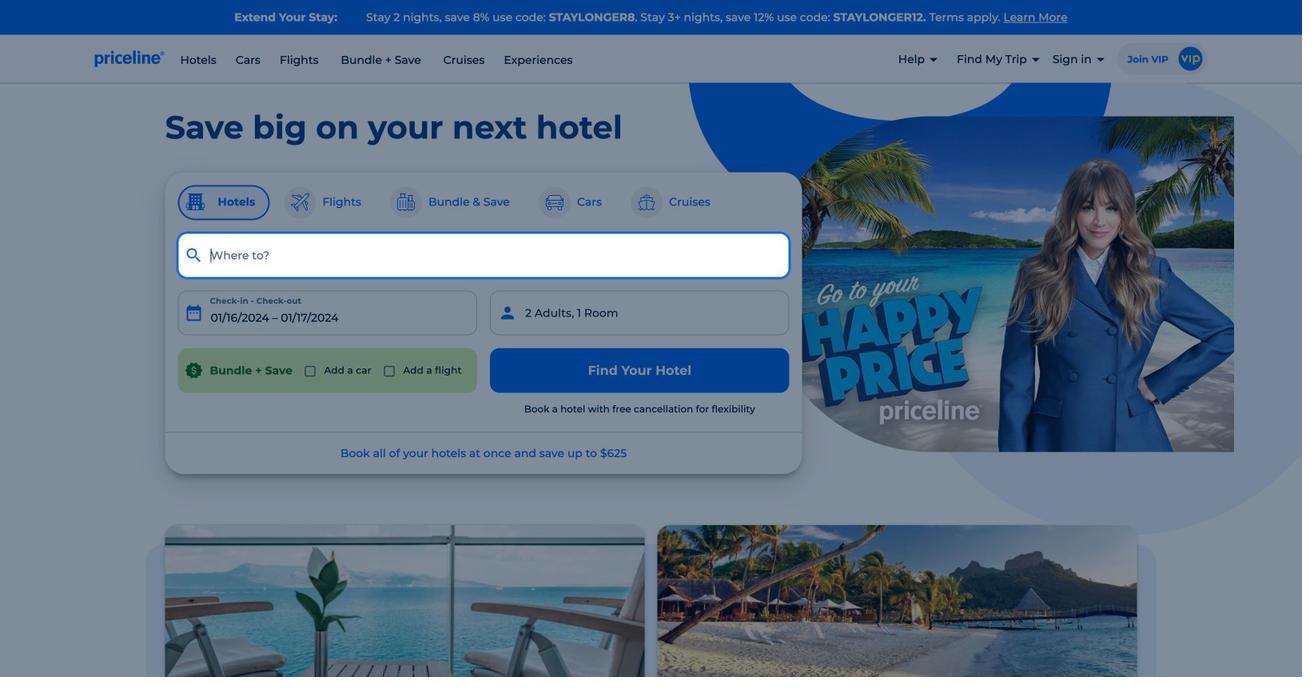 Task type: locate. For each thing, give the bounding box(es) containing it.
Check-in - Check-out field
[[178, 291, 477, 335]]

vip badge icon image
[[1179, 47, 1203, 71]]

None field
[[178, 233, 789, 278]]



Task type: describe. For each thing, give the bounding box(es) containing it.
traveler selection text field
[[490, 291, 789, 335]]

types of travel tab list
[[178, 185, 789, 220]]

Where to? field
[[178, 233, 789, 278]]

priceline.com home image
[[95, 50, 164, 68]]



Task type: vqa. For each thing, say whether or not it's contained in the screenshot.
Sign in with Apple IMAGE
no



